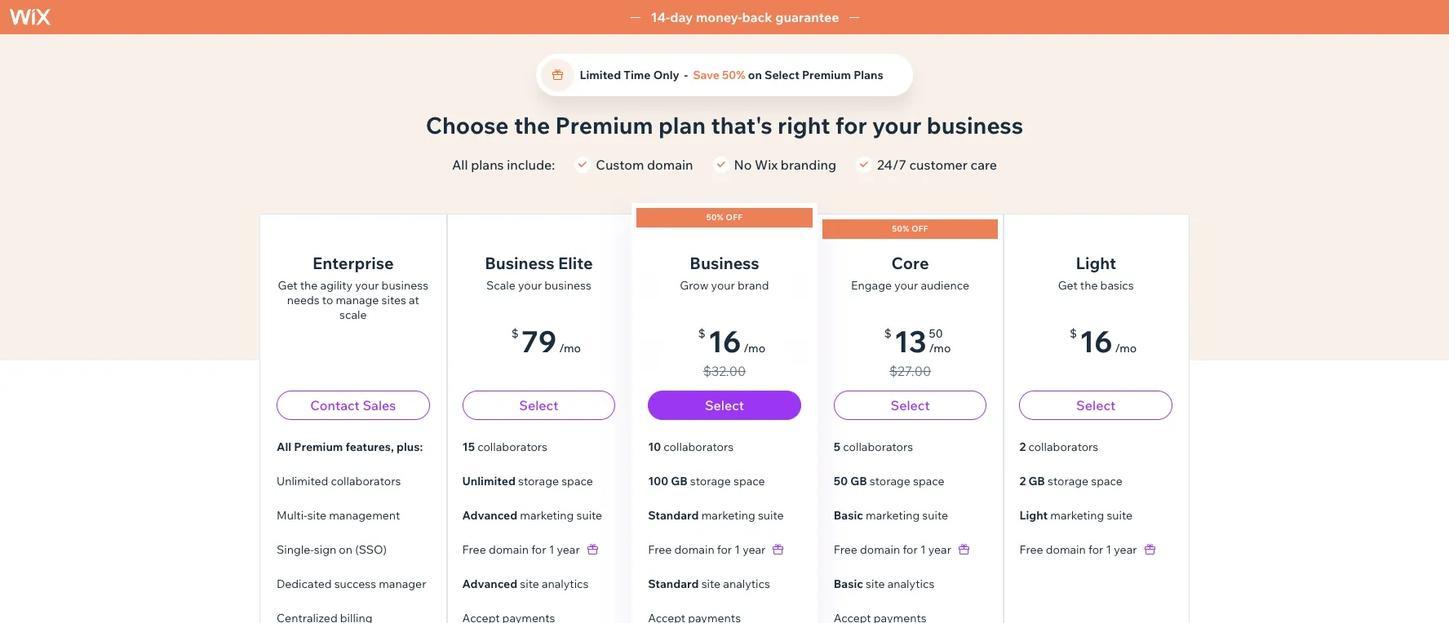 Task type: describe. For each thing, give the bounding box(es) containing it.
limited time only - save 50% on select premium plans
[[580, 68, 884, 82]]

13
[[894, 323, 927, 360]]

your inside business elite scale your business
[[518, 278, 542, 293]]

3 free domain for 1 year from the left
[[834, 543, 952, 558]]

1 horizontal spatial the
[[514, 111, 550, 140]]

no wix branding
[[734, 157, 837, 173]]

wix
[[755, 157, 778, 173]]

multi-site management
[[277, 509, 400, 523]]

$ 79 /mo
[[512, 323, 581, 360]]

analytics for standard site analytics
[[724, 577, 771, 592]]

core
[[892, 253, 930, 273]]

business grow your brand
[[680, 253, 770, 293]]

dedicated
[[277, 577, 332, 592]]

at
[[409, 293, 420, 308]]

your inside business grow your brand
[[712, 278, 735, 293]]

light for light get the basics
[[1076, 253, 1117, 273]]

site for advanced
[[520, 577, 539, 592]]

storage for 100 gb
[[691, 474, 731, 489]]

get for enterprise
[[278, 278, 298, 293]]

select for 1st select button from the left
[[519, 398, 559, 414]]

light get the basics
[[1059, 253, 1135, 293]]

(sso)
[[355, 543, 387, 558]]

the for enterprise
[[300, 278, 318, 293]]

all premium features, plus:
[[277, 440, 423, 455]]

2 select button from the left
[[648, 391, 802, 420]]

$ for $ 79 /mo
[[512, 327, 519, 341]]

1 horizontal spatial off
[[912, 224, 929, 234]]

1 year from the left
[[557, 543, 580, 558]]

plans
[[471, 157, 504, 173]]

2 horizontal spatial business
[[927, 111, 1024, 140]]

2 vertical spatial premium
[[294, 440, 343, 455]]

include:
[[507, 157, 555, 173]]

$27.00
[[890, 363, 932, 380]]

4 free domain for 1 year from the left
[[1020, 543, 1138, 558]]

10 collaborators
[[648, 440, 734, 455]]

only
[[654, 68, 680, 82]]

3 select button from the left
[[834, 391, 987, 420]]

plan
[[659, 111, 706, 140]]

0 horizontal spatial on
[[339, 543, 353, 558]]

single-sign on (sso)
[[277, 543, 387, 558]]

agility
[[320, 278, 353, 293]]

1 storage from the left
[[518, 474, 559, 489]]

collaborators for 2
[[1029, 440, 1099, 455]]

scale
[[340, 308, 367, 322]]

2 collaborators
[[1020, 440, 1099, 455]]

5 collaborators
[[834, 440, 914, 455]]

right
[[778, 111, 831, 140]]

elite
[[558, 253, 593, 273]]

2 1 from the left
[[735, 543, 740, 558]]

1 1 from the left
[[549, 543, 555, 558]]

for down advanced marketing suite
[[532, 543, 547, 558]]

basic for marketing suite
[[834, 509, 864, 523]]

select for 1st select button from the right
[[1077, 398, 1116, 414]]

business for elite
[[485, 253, 555, 273]]

suite for advanced marketing suite
[[577, 509, 603, 523]]

5
[[834, 440, 841, 455]]

15
[[463, 440, 475, 455]]

gb for 50 gb
[[851, 474, 868, 489]]

sales
[[363, 398, 396, 414]]

0 vertical spatial 50%
[[722, 68, 746, 82]]

choose the premium plan that's right for your business
[[426, 111, 1024, 140]]

no
[[734, 157, 752, 173]]

14-
[[651, 9, 670, 25]]

all for all plans include:
[[452, 157, 468, 173]]

space for 50 gb storage space
[[914, 474, 945, 489]]

/mo for $ 16 /mo $32.00
[[744, 341, 766, 356]]

basics
[[1101, 278, 1135, 293]]

24/7 customer care
[[878, 157, 998, 173]]

1 vertical spatial 50
[[834, 474, 848, 489]]

money-
[[696, 9, 742, 25]]

0 vertical spatial 50% off
[[707, 212, 743, 223]]

customer
[[910, 157, 968, 173]]

100 gb storage space
[[648, 474, 765, 489]]

15 collaborators
[[463, 440, 548, 455]]

site for standard
[[702, 577, 721, 592]]

management
[[329, 509, 400, 523]]

sign
[[314, 543, 336, 558]]

4 select button from the left
[[1020, 391, 1173, 420]]

-
[[685, 68, 688, 82]]

your up 24/7
[[873, 111, 922, 140]]

50 gb storage space
[[834, 474, 945, 489]]

grow
[[680, 278, 709, 293]]

collaborators up management
[[331, 474, 401, 489]]

the for light
[[1081, 278, 1098, 293]]

4 1 from the left
[[1107, 543, 1112, 558]]

sites
[[382, 293, 406, 308]]

contact
[[310, 398, 360, 414]]

branding
[[781, 157, 837, 173]]

2 gb storage space
[[1020, 474, 1123, 489]]

1 free domain for 1 year from the left
[[463, 543, 580, 558]]

marketing for basic
[[866, 509, 920, 523]]

gb for 2 gb
[[1029, 474, 1046, 489]]

domain up advanced site analytics
[[489, 543, 529, 558]]

enterprise
[[313, 253, 394, 273]]

select for third select button from right
[[705, 398, 745, 414]]

marketing for advanced
[[520, 509, 574, 523]]

core engage your audience
[[851, 253, 970, 293]]

marketing for standard
[[702, 509, 756, 523]]

collaborators for 15
[[478, 440, 548, 455]]

back
[[742, 9, 773, 25]]

unlimited for unlimited storage space
[[463, 474, 516, 489]]

suite for light marketing suite
[[1107, 509, 1133, 523]]

advanced marketing suite
[[463, 509, 603, 523]]

1 horizontal spatial on
[[748, 68, 762, 82]]

that's
[[711, 111, 773, 140]]

/mo for $ 16 /mo
[[1116, 341, 1138, 356]]

for right right
[[836, 111, 868, 140]]

1 select button from the left
[[463, 391, 616, 420]]

manager
[[379, 577, 427, 592]]

business elite scale your business
[[485, 253, 593, 293]]

$32.00
[[704, 363, 746, 380]]

domain down light marketing suite on the right bottom of page
[[1046, 543, 1086, 558]]

marketing for light
[[1051, 509, 1105, 523]]

advanced site analytics
[[463, 577, 589, 592]]

site for basic
[[866, 577, 885, 592]]

plus:
[[397, 440, 423, 455]]

save
[[693, 68, 720, 82]]

light marketing suite
[[1020, 509, 1133, 523]]

get for light
[[1059, 278, 1078, 293]]

features,
[[346, 440, 394, 455]]



Task type: vqa. For each thing, say whether or not it's contained in the screenshot.


Task type: locate. For each thing, give the bounding box(es) containing it.
2 /mo from the left
[[744, 341, 766, 356]]

guarantee
[[776, 9, 840, 25]]

$ 16 /mo
[[1070, 323, 1138, 360]]

your
[[873, 111, 922, 140], [355, 278, 379, 293], [518, 278, 542, 293], [712, 278, 735, 293], [895, 278, 919, 293]]

gb right 100
[[671, 474, 688, 489]]

custom domain
[[596, 157, 694, 173]]

16 for $ 16 /mo
[[1080, 323, 1113, 360]]

suite
[[577, 509, 603, 523], [758, 509, 784, 523], [923, 509, 949, 523], [1107, 509, 1133, 523]]

engage
[[851, 278, 892, 293]]

all left plans
[[452, 157, 468, 173]]

contact sales button
[[277, 391, 430, 420]]

16 up $32.00
[[708, 323, 741, 360]]

collaborators up 'unlimited storage space'
[[478, 440, 548, 455]]

select
[[765, 68, 800, 82], [519, 398, 559, 414], [705, 398, 745, 414], [891, 398, 930, 414], [1077, 398, 1116, 414]]

site up sign
[[307, 509, 327, 523]]

/mo inside $ 16 /mo $32.00
[[744, 341, 766, 356]]

0 horizontal spatial off
[[726, 212, 743, 223]]

the inside 'light get the basics'
[[1081, 278, 1098, 293]]

1 advanced from the top
[[463, 509, 518, 523]]

site for multi-
[[307, 509, 327, 523]]

standard
[[648, 509, 699, 523], [648, 577, 699, 592]]

0 horizontal spatial all
[[277, 440, 292, 455]]

free up basic site analytics
[[834, 543, 858, 558]]

all plans include:
[[452, 157, 555, 173]]

0 horizontal spatial business
[[485, 253, 555, 273]]

choose
[[426, 111, 509, 140]]

select button up 2 collaborators
[[1020, 391, 1173, 420]]

1 vertical spatial light
[[1020, 509, 1048, 523]]

2 analytics from the left
[[724, 577, 771, 592]]

1 horizontal spatial 50% off
[[893, 224, 929, 234]]

space for 100 gb storage space
[[734, 474, 765, 489]]

storage up advanced marketing suite
[[518, 474, 559, 489]]

50 inside the $ 13 50 /mo $27.00
[[929, 327, 943, 341]]

2 advanced from the top
[[463, 577, 518, 592]]

select down $27.00
[[891, 398, 930, 414]]

space up basic marketing suite
[[914, 474, 945, 489]]

1 marketing from the left
[[520, 509, 574, 523]]

custom
[[596, 157, 644, 173]]

suite for standard marketing suite
[[758, 509, 784, 523]]

select up 2 collaborators
[[1077, 398, 1116, 414]]

off down no
[[726, 212, 743, 223]]

0 horizontal spatial 16
[[708, 323, 741, 360]]

space
[[562, 474, 593, 489], [734, 474, 765, 489], [914, 474, 945, 489], [1092, 474, 1123, 489]]

2 free domain for 1 year from the left
[[648, 543, 766, 558]]

basic site analytics
[[834, 577, 935, 592]]

2 $ from the left
[[699, 327, 706, 341]]

3 /mo from the left
[[929, 341, 951, 356]]

get left basics
[[1059, 278, 1078, 293]]

gb for 100 gb
[[671, 474, 688, 489]]

2 business from the left
[[690, 253, 760, 273]]

success
[[334, 577, 376, 592]]

year
[[557, 543, 580, 558], [743, 543, 766, 558], [929, 543, 952, 558], [1115, 543, 1138, 558]]

analytics for basic site analytics
[[888, 577, 935, 592]]

4 free from the left
[[1020, 543, 1044, 558]]

business inside business grow your brand
[[690, 253, 760, 273]]

standard marketing suite
[[648, 509, 784, 523]]

3 $ from the left
[[885, 327, 892, 341]]

select button up 15 collaborators
[[463, 391, 616, 420]]

on right save
[[748, 68, 762, 82]]

free domain for 1 year
[[463, 543, 580, 558], [648, 543, 766, 558], [834, 543, 952, 558], [1020, 543, 1138, 558]]

suite down 2 gb storage space
[[1107, 509, 1133, 523]]

advanced down advanced marketing suite
[[463, 577, 518, 592]]

light for light marketing suite
[[1020, 509, 1048, 523]]

brand
[[738, 278, 770, 293]]

business inside enterprise get the agility your business needs to manage sites at scale
[[382, 278, 429, 293]]

3 suite from the left
[[923, 509, 949, 523]]

$
[[512, 327, 519, 341], [699, 327, 706, 341], [885, 327, 892, 341], [1070, 327, 1078, 341]]

site
[[307, 509, 327, 523], [520, 577, 539, 592], [702, 577, 721, 592], [866, 577, 885, 592]]

2 gb from the left
[[851, 474, 868, 489]]

3 marketing from the left
[[866, 509, 920, 523]]

2 16 from the left
[[1080, 323, 1113, 360]]

unlimited storage space
[[463, 474, 593, 489]]

free down light marketing suite on the right bottom of page
[[1020, 543, 1044, 558]]

2 free from the left
[[648, 543, 672, 558]]

basic for site analytics
[[834, 577, 864, 592]]

get left to
[[278, 278, 298, 293]]

site down basic marketing suite
[[866, 577, 885, 592]]

/mo inside $ 79 /mo
[[559, 341, 581, 356]]

1 suite from the left
[[577, 509, 603, 523]]

limited
[[580, 68, 621, 82]]

2 vertical spatial 50%
[[893, 224, 910, 234]]

storage up standard marketing suite
[[691, 474, 731, 489]]

select down $32.00
[[705, 398, 745, 414]]

1 unlimited from the left
[[277, 474, 328, 489]]

suite down 50 gb storage space at the right
[[923, 509, 949, 523]]

domain up standard site analytics
[[675, 543, 715, 558]]

1 vertical spatial advanced
[[463, 577, 518, 592]]

for
[[836, 111, 868, 140], [532, 543, 547, 558], [717, 543, 732, 558], [903, 543, 918, 558], [1089, 543, 1104, 558]]

light down 2 gb storage space
[[1020, 509, 1048, 523]]

contact sales
[[310, 398, 396, 414]]

collaborators
[[478, 440, 548, 455], [664, 440, 734, 455], [844, 440, 914, 455], [1029, 440, 1099, 455], [331, 474, 401, 489]]

2 space from the left
[[734, 474, 765, 489]]

1 horizontal spatial premium
[[556, 111, 654, 140]]

1 vertical spatial 50% off
[[893, 224, 929, 234]]

2 down 2 collaborators
[[1020, 474, 1026, 489]]

/mo right "13"
[[929, 341, 951, 356]]

$ inside $ 16 /mo $32.00
[[699, 327, 706, 341]]

your right scale
[[518, 278, 542, 293]]

50% off up core
[[893, 224, 929, 234]]

/mo down basics
[[1116, 341, 1138, 356]]

$ for $ 16 /mo $32.00
[[699, 327, 706, 341]]

$ for $ 13 50 /mo $27.00
[[885, 327, 892, 341]]

basic marketing suite
[[834, 509, 949, 523]]

1 /mo from the left
[[559, 341, 581, 356]]

all up unlimited collaborators
[[277, 440, 292, 455]]

advanced for marketing suite
[[463, 509, 518, 523]]

business up brand
[[690, 253, 760, 273]]

1 vertical spatial all
[[277, 440, 292, 455]]

select for 2nd select button from right
[[891, 398, 930, 414]]

4 space from the left
[[1092, 474, 1123, 489]]

free domain for 1 year up standard site analytics
[[648, 543, 766, 558]]

storage for 50 gb
[[870, 474, 911, 489]]

get inside 'light get the basics'
[[1059, 278, 1078, 293]]

3 gb from the left
[[1029, 474, 1046, 489]]

space up standard marketing suite
[[734, 474, 765, 489]]

0 vertical spatial basic
[[834, 509, 864, 523]]

$ inside $ 79 /mo
[[512, 327, 519, 341]]

/mo up $32.00
[[744, 341, 766, 356]]

1 down advanced marketing suite
[[549, 543, 555, 558]]

$ left 79
[[512, 327, 519, 341]]

2 basic from the top
[[834, 577, 864, 592]]

10
[[648, 440, 661, 455]]

1 horizontal spatial business
[[690, 253, 760, 273]]

care
[[971, 157, 998, 173]]

0 vertical spatial light
[[1076, 253, 1117, 273]]

$ 13 50 /mo $27.00
[[885, 323, 951, 380]]

off up core
[[912, 224, 929, 234]]

free domain for 1 year down basic marketing suite
[[834, 543, 952, 558]]

2 2 from the top
[[1020, 474, 1026, 489]]

3 1 from the left
[[921, 543, 926, 558]]

50
[[929, 327, 943, 341], [834, 474, 848, 489]]

1 down basic marketing suite
[[921, 543, 926, 558]]

1
[[549, 543, 555, 558], [735, 543, 740, 558], [921, 543, 926, 558], [1107, 543, 1112, 558]]

dedicated success manager
[[277, 577, 427, 592]]

select button down $27.00
[[834, 391, 987, 420]]

unlimited collaborators
[[277, 474, 401, 489]]

business
[[927, 111, 1024, 140], [382, 278, 429, 293], [545, 278, 592, 293]]

year down basic marketing suite
[[929, 543, 952, 558]]

plans
[[854, 68, 884, 82]]

advanced for site analytics
[[463, 577, 518, 592]]

suite down 'unlimited storage space'
[[577, 509, 603, 523]]

3 storage from the left
[[870, 474, 911, 489]]

marketing
[[520, 509, 574, 523], [702, 509, 756, 523], [866, 509, 920, 523], [1051, 509, 1105, 523]]

get inside enterprise get the agility your business needs to manage sites at scale
[[278, 278, 298, 293]]

on right sign
[[339, 543, 353, 558]]

50% up business grow your brand
[[707, 212, 724, 223]]

0 vertical spatial all
[[452, 157, 468, 173]]

1 get from the left
[[278, 278, 298, 293]]

0 horizontal spatial business
[[382, 278, 429, 293]]

business down elite
[[545, 278, 592, 293]]

collaborators for 5
[[844, 440, 914, 455]]

multi-
[[277, 509, 307, 523]]

standard for marketing suite
[[648, 509, 699, 523]]

4 marketing from the left
[[1051, 509, 1105, 523]]

unlimited down 15 collaborators
[[463, 474, 516, 489]]

suite for basic marketing suite
[[923, 509, 949, 523]]

free up advanced site analytics
[[463, 543, 486, 558]]

get
[[278, 278, 298, 293], [1059, 278, 1078, 293]]

2 horizontal spatial gb
[[1029, 474, 1046, 489]]

basic down basic marketing suite
[[834, 577, 864, 592]]

on
[[748, 68, 762, 82], [339, 543, 353, 558]]

collaborators up 50 gb storage space at the right
[[844, 440, 914, 455]]

1 standard from the top
[[648, 509, 699, 523]]

analytics
[[542, 577, 589, 592], [724, 577, 771, 592], [888, 577, 935, 592]]

business up care
[[927, 111, 1024, 140]]

collaborators for 10
[[664, 440, 734, 455]]

1 vertical spatial 50%
[[707, 212, 724, 223]]

analytics for advanced site analytics
[[542, 577, 589, 592]]

unlimited up multi-
[[277, 474, 328, 489]]

marketing down 'unlimited storage space'
[[520, 509, 574, 523]]

1 space from the left
[[562, 474, 593, 489]]

standard for site analytics
[[648, 577, 699, 592]]

50% right save
[[722, 68, 746, 82]]

light inside 'light get the basics'
[[1076, 253, 1117, 273]]

select up right
[[765, 68, 800, 82]]

1 vertical spatial off
[[912, 224, 929, 234]]

1 analytics from the left
[[542, 577, 589, 592]]

marketing down 2 gb storage space
[[1051, 509, 1105, 523]]

analytics down standard marketing suite
[[724, 577, 771, 592]]

1 16 from the left
[[708, 323, 741, 360]]

business
[[485, 253, 555, 273], [690, 253, 760, 273]]

1 business from the left
[[485, 253, 555, 273]]

storage for 2 gb
[[1048, 474, 1089, 489]]

gb down 5 collaborators
[[851, 474, 868, 489]]

for down light marketing suite on the right bottom of page
[[1089, 543, 1104, 558]]

2 horizontal spatial the
[[1081, 278, 1098, 293]]

the inside enterprise get the agility your business needs to manage sites at scale
[[300, 278, 318, 293]]

$ for $ 16 /mo
[[1070, 327, 1078, 341]]

select up 15 collaborators
[[519, 398, 559, 414]]

/mo for $ 79 /mo
[[559, 341, 581, 356]]

gb
[[671, 474, 688, 489], [851, 474, 868, 489], [1029, 474, 1046, 489]]

3 space from the left
[[914, 474, 945, 489]]

3 year from the left
[[929, 543, 952, 558]]

unlimited
[[277, 474, 328, 489], [463, 474, 516, 489]]

1 down standard marketing suite
[[735, 543, 740, 558]]

2 standard from the top
[[648, 577, 699, 592]]

standard site analytics
[[648, 577, 771, 592]]

1 basic from the top
[[834, 509, 864, 523]]

0 vertical spatial off
[[726, 212, 743, 223]]

day
[[670, 9, 693, 25]]

1 2 from the top
[[1020, 440, 1026, 455]]

/mo inside $ 16 /mo
[[1116, 341, 1138, 356]]

business inside business elite scale your business
[[545, 278, 592, 293]]

50 down '5'
[[834, 474, 848, 489]]

79
[[521, 323, 557, 360]]

2 for 2
[[1020, 440, 1026, 455]]

scale
[[487, 278, 516, 293]]

0 horizontal spatial 50% off
[[707, 212, 743, 223]]

audience
[[921, 278, 970, 293]]

needs
[[287, 293, 320, 308]]

1 horizontal spatial get
[[1059, 278, 1078, 293]]

1 horizontal spatial 16
[[1080, 323, 1113, 360]]

advanced down 'unlimited storage space'
[[463, 509, 518, 523]]

to
[[322, 293, 333, 308]]

3 free from the left
[[834, 543, 858, 558]]

50% off up business grow your brand
[[707, 212, 743, 223]]

your down core
[[895, 278, 919, 293]]

1 vertical spatial 2
[[1020, 474, 1026, 489]]

1 horizontal spatial business
[[545, 278, 592, 293]]

1 down light marketing suite on the right bottom of page
[[1107, 543, 1112, 558]]

1 gb from the left
[[671, 474, 688, 489]]

1 vertical spatial premium
[[556, 111, 654, 140]]

space up light marketing suite on the right bottom of page
[[1092, 474, 1123, 489]]

0 vertical spatial premium
[[802, 68, 851, 82]]

50%
[[722, 68, 746, 82], [707, 212, 724, 223], [893, 224, 910, 234]]

collaborators up the 100 gb storage space
[[664, 440, 734, 455]]

1 vertical spatial on
[[339, 543, 353, 558]]

2 for 2 gb
[[1020, 474, 1026, 489]]

16 inside $ 16 /mo $32.00
[[708, 323, 741, 360]]

1 vertical spatial basic
[[834, 577, 864, 592]]

your inside the core engage your audience
[[895, 278, 919, 293]]

premium left the plans
[[802, 68, 851, 82]]

2
[[1020, 440, 1026, 455], [1020, 474, 1026, 489]]

marketing down the 100 gb storage space
[[702, 509, 756, 523]]

/mo right 79
[[559, 341, 581, 356]]

1 horizontal spatial analytics
[[724, 577, 771, 592]]

single-
[[277, 543, 314, 558]]

manage
[[336, 293, 379, 308]]

0 vertical spatial on
[[748, 68, 762, 82]]

1 horizontal spatial 50
[[929, 327, 943, 341]]

4 suite from the left
[[1107, 509, 1133, 523]]

your down enterprise
[[355, 278, 379, 293]]

time
[[624, 68, 651, 82]]

1 horizontal spatial light
[[1076, 253, 1117, 273]]

1 horizontal spatial gb
[[851, 474, 868, 489]]

basic down 50 gb storage space at the right
[[834, 509, 864, 523]]

business inside business elite scale your business
[[485, 253, 555, 273]]

business for grow
[[690, 253, 760, 273]]

select button down $32.00
[[648, 391, 802, 420]]

0 vertical spatial 2
[[1020, 440, 1026, 455]]

2 suite from the left
[[758, 509, 784, 523]]

1 horizontal spatial all
[[452, 157, 468, 173]]

2 marketing from the left
[[702, 509, 756, 523]]

all for all premium features, plus:
[[277, 440, 292, 455]]

2 unlimited from the left
[[463, 474, 516, 489]]

$ 16 /mo $32.00
[[699, 323, 766, 380]]

standard down standard marketing suite
[[648, 577, 699, 592]]

$ inside $ 16 /mo
[[1070, 327, 1078, 341]]

all
[[452, 157, 468, 173], [277, 440, 292, 455]]

marketing down 50 gb storage space at the right
[[866, 509, 920, 523]]

unlimited for unlimited collaborators
[[277, 474, 328, 489]]

0 horizontal spatial gb
[[671, 474, 688, 489]]

0 horizontal spatial premium
[[294, 440, 343, 455]]

16
[[708, 323, 741, 360], [1080, 323, 1113, 360]]

0 horizontal spatial the
[[300, 278, 318, 293]]

0 horizontal spatial light
[[1020, 509, 1048, 523]]

$ up $32.00
[[699, 327, 706, 341]]

for down basic marketing suite
[[903, 543, 918, 558]]

14-day money-back guarantee
[[651, 9, 840, 25]]

4 /mo from the left
[[1116, 341, 1138, 356]]

enterprise get the agility your business needs to manage sites at scale
[[278, 253, 429, 322]]

collaborators up 2 gb storage space
[[1029, 440, 1099, 455]]

2 get from the left
[[1059, 278, 1078, 293]]

for down standard marketing suite
[[717, 543, 732, 558]]

0 vertical spatial 50
[[929, 327, 943, 341]]

2 up 2 gb storage space
[[1020, 440, 1026, 455]]

2 storage from the left
[[691, 474, 731, 489]]

the left basics
[[1081, 278, 1098, 293]]

4 storage from the left
[[1048, 474, 1089, 489]]

domain up basic site analytics
[[861, 543, 901, 558]]

1 horizontal spatial unlimited
[[463, 474, 516, 489]]

1 $ from the left
[[512, 327, 519, 341]]

analytics down advanced marketing suite
[[542, 577, 589, 592]]

/mo inside the $ 13 50 /mo $27.00
[[929, 341, 951, 356]]

$ left "13"
[[885, 327, 892, 341]]

space for 2 gb storage space
[[1092, 474, 1123, 489]]

space up advanced marketing suite
[[562, 474, 593, 489]]

your inside enterprise get the agility your business needs to manage sites at scale
[[355, 278, 379, 293]]

0 vertical spatial standard
[[648, 509, 699, 523]]

16 for $ 16 /mo $32.00
[[708, 323, 741, 360]]

$ inside the $ 13 50 /mo $27.00
[[885, 327, 892, 341]]

gb down 2 collaborators
[[1029, 474, 1046, 489]]

year down advanced marketing suite
[[557, 543, 580, 558]]

free domain for 1 year up advanced site analytics
[[463, 543, 580, 558]]

1 free from the left
[[463, 543, 486, 558]]

100
[[648, 474, 669, 489]]

business right manage
[[382, 278, 429, 293]]

0 horizontal spatial get
[[278, 278, 298, 293]]

0 vertical spatial advanced
[[463, 509, 518, 523]]

site down advanced marketing suite
[[520, 577, 539, 592]]

2 horizontal spatial analytics
[[888, 577, 935, 592]]

24/7
[[878, 157, 907, 173]]

0 horizontal spatial analytics
[[542, 577, 589, 592]]

premium up custom
[[556, 111, 654, 140]]

0 horizontal spatial unlimited
[[277, 474, 328, 489]]

$ down 'light get the basics'
[[1070, 327, 1078, 341]]

the up include:
[[514, 111, 550, 140]]

basic
[[834, 509, 864, 523], [834, 577, 864, 592]]

/mo
[[559, 341, 581, 356], [744, 341, 766, 356], [929, 341, 951, 356], [1116, 341, 1138, 356]]

2 horizontal spatial premium
[[802, 68, 851, 82]]

2 year from the left
[[743, 543, 766, 558]]

4 year from the left
[[1115, 543, 1138, 558]]

business up scale
[[485, 253, 555, 273]]

0 horizontal spatial 50
[[834, 474, 848, 489]]

4 $ from the left
[[1070, 327, 1078, 341]]

domain down plan in the left of the page
[[647, 157, 694, 173]]

3 analytics from the left
[[888, 577, 935, 592]]

1 vertical spatial standard
[[648, 577, 699, 592]]



